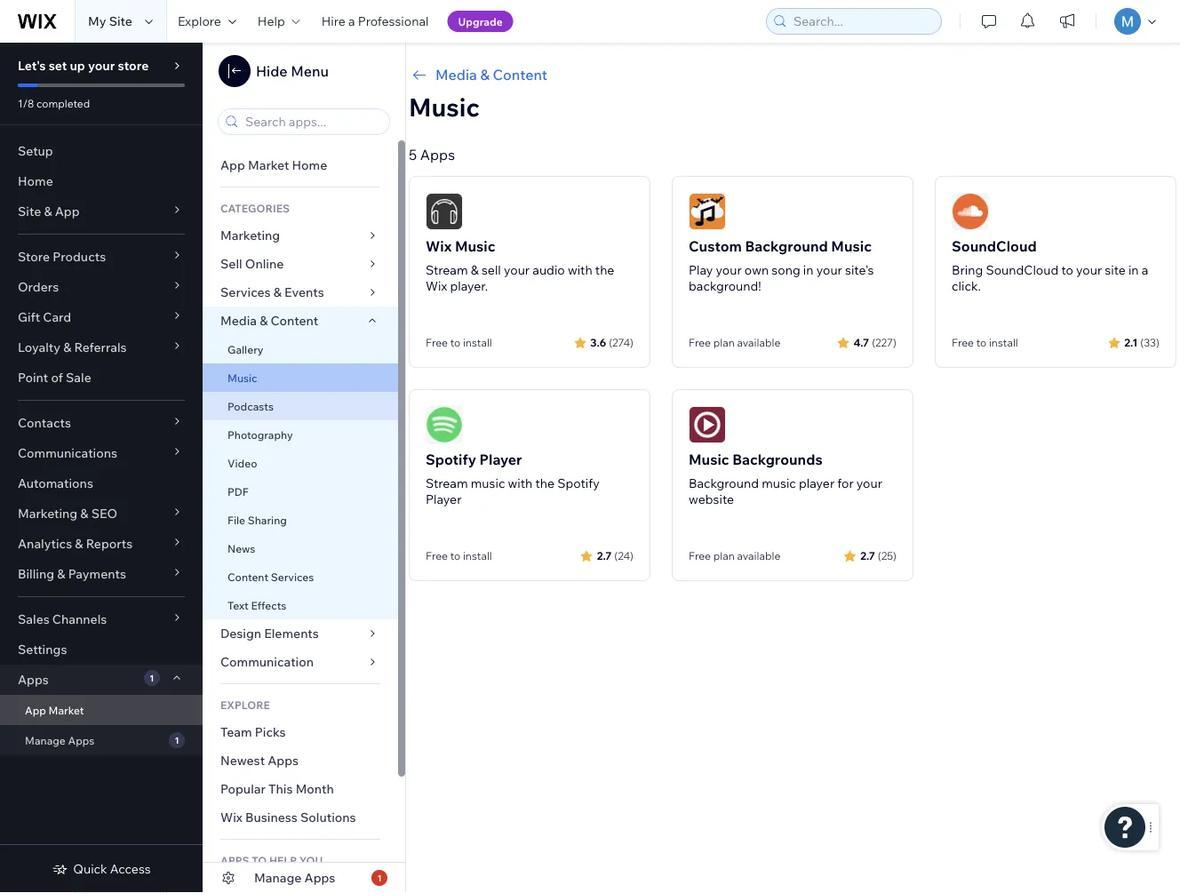 Task type: describe. For each thing, give the bounding box(es) containing it.
app for app market home
[[220, 157, 245, 173]]

sidebar element
[[0, 43, 203, 893]]

picks
[[255, 724, 286, 740]]

reports
[[86, 536, 133, 551]]

& for services & events link
[[273, 284, 282, 300]]

2.7 for spotify player
[[597, 549, 612, 562]]

content services
[[228, 570, 314, 583]]

0 vertical spatial home
[[292, 157, 327, 173]]

apps up this
[[268, 753, 299, 768]]

sell
[[482, 262, 501, 278]]

1 horizontal spatial media & content
[[435, 66, 547, 84]]

communication link
[[203, 648, 398, 676]]

text effects
[[228, 599, 287, 612]]

install for bring
[[989, 336, 1018, 349]]

apps down you
[[304, 870, 335, 886]]

contacts button
[[0, 408, 203, 438]]

plan for music
[[713, 549, 735, 563]]

background!
[[689, 278, 761, 294]]

orders
[[18, 279, 59, 295]]

free to install for bring
[[952, 336, 1018, 349]]

communications
[[18, 445, 117, 461]]

spotify player logo image
[[426, 406, 463, 443]]

& down upgrade on the top left of the page
[[480, 66, 490, 84]]

1 vertical spatial wix
[[426, 278, 447, 294]]

a inside soundcloud bring soundcloud to your site in a click.
[[1142, 262, 1149, 278]]

payments
[[68, 566, 126, 582]]

5 apps
[[409, 146, 455, 164]]

stream for spotify
[[426, 475, 468, 491]]

& for marketing & seo dropdown button
[[80, 506, 88, 521]]

solutions
[[300, 810, 356, 825]]

wix for music
[[426, 237, 452, 255]]

1 horizontal spatial 1
[[175, 735, 179, 746]]

& for site & app popup button
[[44, 204, 52, 219]]

free for wix music
[[426, 336, 448, 349]]

(33)
[[1140, 335, 1160, 349]]

categories
[[220, 201, 290, 215]]

site's
[[845, 262, 874, 278]]

apps down app market link
[[68, 734, 94, 747]]

music for backgrounds
[[762, 475, 796, 491]]

play
[[689, 262, 713, 278]]

access
[[110, 861, 151, 877]]

site inside popup button
[[18, 204, 41, 219]]

quick access
[[73, 861, 151, 877]]

0 horizontal spatial player
[[426, 491, 462, 507]]

your left site's
[[816, 262, 842, 278]]

0 vertical spatial a
[[348, 13, 355, 29]]

file
[[228, 513, 245, 527]]

gift
[[18, 309, 40, 325]]

professional
[[358, 13, 429, 29]]

card
[[43, 309, 71, 325]]

explore
[[220, 698, 270, 711]]

& for analytics & reports popup button
[[75, 536, 83, 551]]

2.7 (24)
[[597, 549, 634, 562]]

stream for wix
[[426, 262, 468, 278]]

Search... field
[[788, 9, 936, 34]]

1 horizontal spatial player
[[480, 451, 522, 468]]

3.6
[[590, 335, 606, 349]]

free plan available for music
[[689, 549, 781, 563]]

marketing link
[[203, 221, 398, 250]]

this
[[268, 781, 293, 797]]

set
[[49, 58, 67, 73]]

setup
[[18, 143, 53, 159]]

video link
[[203, 449, 398, 477]]

podcasts link
[[203, 392, 398, 420]]

1 vertical spatial media & content link
[[203, 307, 398, 335]]

quick
[[73, 861, 107, 877]]

market for app market
[[48, 703, 84, 717]]

1 horizontal spatial manage apps
[[254, 870, 335, 886]]

analytics & reports
[[18, 536, 133, 551]]

site
[[1105, 262, 1126, 278]]

2.1
[[1125, 335, 1138, 349]]

0 vertical spatial media & content link
[[409, 64, 1177, 85]]

4.7
[[854, 335, 869, 349]]

music for player
[[471, 475, 505, 491]]

analytics
[[18, 536, 72, 551]]

point of sale
[[18, 370, 91, 385]]

music backgrounds logo image
[[689, 406, 726, 443]]

& for loyalty & referrals dropdown button
[[63, 339, 71, 355]]

hide
[[256, 62, 288, 80]]

sell
[[220, 256, 242, 272]]

business
[[245, 810, 298, 825]]

sales
[[18, 611, 50, 627]]

song
[[772, 262, 800, 278]]

gallery link
[[203, 335, 398, 363]]

file sharing
[[228, 513, 287, 527]]

store products button
[[0, 242, 203, 272]]

popular this month
[[220, 781, 334, 797]]

your inside soundcloud bring soundcloud to your site in a click.
[[1076, 262, 1102, 278]]

your inside wix music stream & sell your audio with the wix player.
[[504, 262, 530, 278]]

store
[[118, 58, 149, 73]]

apps down 'settings'
[[18, 672, 49, 687]]

billing & payments button
[[0, 559, 203, 589]]

products
[[53, 249, 106, 264]]

apps
[[220, 854, 249, 867]]

free plan available for custom
[[689, 336, 781, 349]]

upgrade
[[458, 15, 503, 28]]

manage apps inside sidebar element
[[25, 734, 94, 747]]

let's set up your store
[[18, 58, 149, 73]]

seo
[[91, 506, 117, 521]]

design elements link
[[203, 619, 398, 648]]

your inside music backgrounds background music player for your website
[[857, 475, 883, 491]]

month
[[296, 781, 334, 797]]

(25)
[[878, 549, 897, 562]]

analytics & reports button
[[0, 529, 203, 559]]

loyalty
[[18, 339, 60, 355]]

with inside spotify player stream music with the spotify player
[[508, 475, 533, 491]]

settings
[[18, 642, 67, 657]]

orders button
[[0, 272, 203, 302]]

automations link
[[0, 468, 203, 499]]

explore
[[178, 13, 221, 29]]

photography
[[228, 428, 293, 441]]

point
[[18, 370, 48, 385]]

2.7 for music backgrounds
[[860, 549, 875, 562]]

0 vertical spatial 1
[[150, 672, 154, 683]]

(227)
[[872, 335, 897, 349]]

in inside the 'custom background music play your own song in your site's background!'
[[803, 262, 814, 278]]

text effects link
[[203, 591, 398, 619]]

1 horizontal spatial media
[[435, 66, 477, 84]]

hire a professional
[[321, 13, 429, 29]]

hire a professional link
[[311, 0, 439, 43]]

free to install for music
[[426, 336, 492, 349]]

available for backgrounds
[[737, 549, 781, 563]]

music inside music backgrounds background music player for your website
[[689, 451, 729, 468]]

apps right 5
[[420, 146, 455, 164]]

of
[[51, 370, 63, 385]]

free for soundcloud
[[952, 336, 974, 349]]

podcasts
[[228, 399, 274, 413]]

gift card
[[18, 309, 71, 325]]

content services link
[[203, 563, 398, 591]]

setup link
[[0, 136, 203, 166]]

help
[[258, 13, 285, 29]]



Task type: vqa. For each thing, say whether or not it's contained in the screenshot.


Task type: locate. For each thing, give the bounding box(es) containing it.
2 in from the left
[[1129, 262, 1139, 278]]

text
[[228, 599, 249, 612]]

services down sell online
[[220, 284, 271, 300]]

1 plan from the top
[[713, 336, 735, 349]]

1 vertical spatial with
[[508, 475, 533, 491]]

0 horizontal spatial 1
[[150, 672, 154, 683]]

team picks link
[[203, 718, 398, 747]]

team
[[220, 724, 252, 740]]

site right my
[[109, 13, 132, 29]]

with inside wix music stream & sell your audio with the wix player.
[[568, 262, 592, 278]]

2 horizontal spatial 1
[[377, 872, 382, 883]]

1 vertical spatial manage
[[254, 870, 302, 886]]

home down the "search apps..." field
[[292, 157, 327, 173]]

wix for business
[[220, 810, 242, 825]]

0 horizontal spatial media & content
[[220, 313, 318, 328]]

1 vertical spatial media
[[220, 313, 257, 328]]

billing
[[18, 566, 54, 582]]

spotify player stream music with the spotify player
[[426, 451, 600, 507]]

effects
[[251, 599, 287, 612]]

1 vertical spatial free plan available
[[689, 549, 781, 563]]

in
[[803, 262, 814, 278], [1129, 262, 1139, 278]]

0 vertical spatial available
[[737, 336, 781, 349]]

app market
[[25, 703, 84, 717]]

own
[[745, 262, 769, 278]]

help button
[[247, 0, 311, 43]]

media & content down services & events
[[220, 313, 318, 328]]

1 vertical spatial site
[[18, 204, 41, 219]]

0 vertical spatial plan
[[713, 336, 735, 349]]

music inside the 'custom background music play your own song in your site's background!'
[[831, 237, 872, 255]]

0 vertical spatial soundcloud
[[952, 237, 1037, 255]]

to for player
[[450, 549, 461, 563]]

0 horizontal spatial manage
[[25, 734, 66, 747]]

app for app market
[[25, 703, 46, 717]]

in right song
[[803, 262, 814, 278]]

1 horizontal spatial market
[[248, 157, 289, 173]]

free for custom background music
[[689, 336, 711, 349]]

your left site at the top
[[1076, 262, 1102, 278]]

plan down background!
[[713, 336, 735, 349]]

music up sell
[[455, 237, 495, 255]]

1 vertical spatial spotify
[[557, 475, 600, 491]]

1 horizontal spatial spotify
[[557, 475, 600, 491]]

marketing inside the marketing link
[[220, 228, 280, 243]]

(24)
[[614, 549, 634, 562]]

1 vertical spatial services
[[271, 570, 314, 583]]

in right site at the top
[[1129, 262, 1139, 278]]

your right sell
[[504, 262, 530, 278]]

communication
[[220, 654, 317, 670]]

1 horizontal spatial content
[[271, 313, 318, 328]]

a right hire
[[348, 13, 355, 29]]

media up "gallery"
[[220, 313, 257, 328]]

channels
[[52, 611, 107, 627]]

2 horizontal spatial content
[[493, 66, 547, 84]]

0 horizontal spatial a
[[348, 13, 355, 29]]

gift card button
[[0, 302, 203, 332]]

manage down help
[[254, 870, 302, 886]]

sales channels button
[[0, 604, 203, 635]]

manage apps down help
[[254, 870, 335, 886]]

1 horizontal spatial media & content link
[[409, 64, 1177, 85]]

home link
[[0, 166, 203, 196]]

0 vertical spatial services
[[220, 284, 271, 300]]

0 horizontal spatial media
[[220, 313, 257, 328]]

wix down "popular"
[[220, 810, 242, 825]]

1 horizontal spatial with
[[568, 262, 592, 278]]

services & events link
[[203, 278, 398, 307]]

media & content down upgrade on the top left of the page
[[435, 66, 547, 84]]

2 vertical spatial wix
[[220, 810, 242, 825]]

newest apps
[[220, 753, 299, 768]]

free
[[426, 336, 448, 349], [689, 336, 711, 349], [952, 336, 974, 349], [426, 549, 448, 563], [689, 549, 711, 563]]

& inside loyalty & referrals dropdown button
[[63, 339, 71, 355]]

2 music from the left
[[762, 475, 796, 491]]

0 vertical spatial media & content
[[435, 66, 547, 84]]

marketing & seo button
[[0, 499, 203, 529]]

1 vertical spatial soundcloud
[[986, 262, 1059, 278]]

1 vertical spatial the
[[535, 475, 555, 491]]

0 horizontal spatial market
[[48, 703, 84, 717]]

news link
[[203, 534, 398, 563]]

& inside services & events link
[[273, 284, 282, 300]]

content down news
[[228, 570, 268, 583]]

to
[[1061, 262, 1073, 278], [450, 336, 461, 349], [976, 336, 987, 349], [450, 549, 461, 563]]

1 horizontal spatial a
[[1142, 262, 1149, 278]]

services up text effects link
[[271, 570, 314, 583]]

app
[[220, 157, 245, 173], [55, 204, 80, 219], [25, 703, 46, 717]]

2 available from the top
[[737, 549, 781, 563]]

in inside soundcloud bring soundcloud to your site in a click.
[[1129, 262, 1139, 278]]

app market link
[[0, 695, 203, 725]]

2.7 (25)
[[860, 549, 897, 562]]

your up background!
[[716, 262, 742, 278]]

1 vertical spatial available
[[737, 549, 781, 563]]

manage apps down app market
[[25, 734, 94, 747]]

2 2.7 from the left
[[860, 549, 875, 562]]

0 vertical spatial site
[[109, 13, 132, 29]]

soundcloud up the bring
[[952, 237, 1037, 255]]

background inside music backgrounds background music player for your website
[[689, 475, 759, 491]]

app up categories
[[220, 157, 245, 173]]

0 vertical spatial app
[[220, 157, 245, 173]]

1 horizontal spatial the
[[595, 262, 614, 278]]

media & content link down search... field
[[409, 64, 1177, 85]]

marketing
[[220, 228, 280, 243], [18, 506, 77, 521]]

content
[[493, 66, 547, 84], [271, 313, 318, 328], [228, 570, 268, 583]]

music down music backgrounds logo
[[689, 451, 729, 468]]

stream
[[426, 262, 468, 278], [426, 475, 468, 491]]

0 vertical spatial the
[[595, 262, 614, 278]]

background up song
[[745, 237, 828, 255]]

apps
[[420, 146, 455, 164], [18, 672, 49, 687], [68, 734, 94, 747], [268, 753, 299, 768], [304, 870, 335, 886]]

0 vertical spatial spotify
[[426, 451, 476, 468]]

available for background
[[737, 336, 781, 349]]

hide menu
[[256, 62, 329, 80]]

custom background music logo image
[[689, 193, 726, 230]]

0 vertical spatial content
[[493, 66, 547, 84]]

music inside spotify player stream music with the spotify player
[[471, 475, 505, 491]]

1 horizontal spatial 2.7
[[860, 549, 875, 562]]

2 vertical spatial 1
[[377, 872, 382, 883]]

wix down wix music logo
[[426, 237, 452, 255]]

wix music stream & sell your audio with the wix player.
[[426, 237, 614, 294]]

background up the website
[[689, 475, 759, 491]]

Search apps... field
[[240, 109, 384, 134]]

video
[[228, 456, 257, 470]]

0 horizontal spatial music
[[471, 475, 505, 491]]

2 horizontal spatial app
[[220, 157, 245, 173]]

free to install
[[426, 336, 492, 349], [952, 336, 1018, 349], [426, 549, 492, 563]]

& left events
[[273, 284, 282, 300]]

services & events
[[220, 284, 324, 300]]

hide menu button
[[219, 55, 329, 87]]

free for music backgrounds
[[689, 549, 711, 563]]

stream down the spotify player logo
[[426, 475, 468, 491]]

the
[[595, 262, 614, 278], [535, 475, 555, 491]]

free plan available down the website
[[689, 549, 781, 563]]

music backgrounds background music player for your website
[[689, 451, 883, 507]]

content down services & events link
[[271, 313, 318, 328]]

custom background music play your own song in your site's background!
[[689, 237, 874, 294]]

2 vertical spatial content
[[228, 570, 268, 583]]

market for app market home
[[248, 157, 289, 173]]

stream inside spotify player stream music with the spotify player
[[426, 475, 468, 491]]

2 plan from the top
[[713, 549, 735, 563]]

1/8 completed
[[18, 96, 90, 110]]

stream inside wix music stream & sell your audio with the wix player.
[[426, 262, 468, 278]]

0 horizontal spatial app
[[25, 703, 46, 717]]

loyalty & referrals
[[18, 339, 127, 355]]

1 vertical spatial a
[[1142, 262, 1149, 278]]

free plan available down background!
[[689, 336, 781, 349]]

automations
[[18, 475, 93, 491]]

marketing & seo
[[18, 506, 117, 521]]

available down background!
[[737, 336, 781, 349]]

sale
[[66, 370, 91, 385]]

& left sell
[[471, 262, 479, 278]]

site up store
[[18, 204, 41, 219]]

free for spotify player
[[426, 549, 448, 563]]

menu
[[291, 62, 329, 80]]

sell online
[[220, 256, 284, 272]]

music down "gallery"
[[228, 371, 257, 384]]

soundcloud right the bring
[[986, 262, 1059, 278]]

& right loyalty
[[63, 339, 71, 355]]

& left reports
[[75, 536, 83, 551]]

home inside sidebar element
[[18, 173, 53, 189]]

available down music backgrounds background music player for your website
[[737, 549, 781, 563]]

spotify up 2.7 (24)
[[557, 475, 600, 491]]

1 vertical spatial plan
[[713, 549, 735, 563]]

& right billing
[[57, 566, 65, 582]]

online
[[245, 256, 284, 272]]

1 available from the top
[[737, 336, 781, 349]]

marketing inside marketing & seo dropdown button
[[18, 506, 77, 521]]

0 horizontal spatial home
[[18, 173, 53, 189]]

0 horizontal spatial manage apps
[[25, 734, 94, 747]]

& up store products
[[44, 204, 52, 219]]

contacts
[[18, 415, 71, 431]]

1 horizontal spatial in
[[1129, 262, 1139, 278]]

music inside music backgrounds background music player for your website
[[762, 475, 796, 491]]

0 vertical spatial stream
[[426, 262, 468, 278]]

news
[[228, 542, 255, 555]]

spotify down the spotify player logo
[[426, 451, 476, 468]]

market up categories
[[248, 157, 289, 173]]

background inside the 'custom background music play your own song in your site's background!'
[[745, 237, 828, 255]]

app market home link
[[203, 151, 398, 180]]

newest apps link
[[203, 747, 398, 775]]

1 vertical spatial marketing
[[18, 506, 77, 521]]

app inside popup button
[[55, 204, 80, 219]]

2.7
[[597, 549, 612, 562], [860, 549, 875, 562]]

1 vertical spatial content
[[271, 313, 318, 328]]

& inside wix music stream & sell your audio with the wix player.
[[471, 262, 479, 278]]

sell online link
[[203, 250, 398, 278]]

popular this month link
[[203, 775, 398, 803]]

2 stream from the top
[[426, 475, 468, 491]]

0 horizontal spatial spotify
[[426, 451, 476, 468]]

1 vertical spatial player
[[426, 491, 462, 507]]

the inside spotify player stream music with the spotify player
[[535, 475, 555, 491]]

& inside billing & payments dropdown button
[[57, 566, 65, 582]]

marketing up analytics
[[18, 506, 77, 521]]

0 vertical spatial media
[[435, 66, 477, 84]]

&
[[480, 66, 490, 84], [44, 204, 52, 219], [471, 262, 479, 278], [273, 284, 282, 300], [260, 313, 268, 328], [63, 339, 71, 355], [80, 506, 88, 521], [75, 536, 83, 551], [57, 566, 65, 582]]

0 vertical spatial player
[[480, 451, 522, 468]]

2 vertical spatial app
[[25, 703, 46, 717]]

1 vertical spatial home
[[18, 173, 53, 189]]

manage apps
[[25, 734, 94, 747], [254, 870, 335, 886]]

0 vertical spatial background
[[745, 237, 828, 255]]

your inside sidebar element
[[88, 58, 115, 73]]

0 horizontal spatial site
[[18, 204, 41, 219]]

photography link
[[203, 420, 398, 449]]

0 horizontal spatial marketing
[[18, 506, 77, 521]]

to inside soundcloud bring soundcloud to your site in a click.
[[1061, 262, 1073, 278]]

1 vertical spatial background
[[689, 475, 759, 491]]

0 vertical spatial manage
[[25, 734, 66, 747]]

media & content link down events
[[203, 307, 398, 335]]

& inside site & app popup button
[[44, 204, 52, 219]]

0 vertical spatial free plan available
[[689, 336, 781, 349]]

marketing for marketing
[[220, 228, 280, 243]]

gallery
[[228, 343, 263, 356]]

2 free plan available from the top
[[689, 549, 781, 563]]

& inside analytics & reports popup button
[[75, 536, 83, 551]]

1 vertical spatial manage apps
[[254, 870, 335, 886]]

music up site's
[[831, 237, 872, 255]]

billing & payments
[[18, 566, 126, 582]]

plan down the website
[[713, 549, 735, 563]]

0 horizontal spatial with
[[508, 475, 533, 491]]

marketing for marketing & seo
[[18, 506, 77, 521]]

1 vertical spatial app
[[55, 204, 80, 219]]

a right site at the top
[[1142, 262, 1149, 278]]

0 vertical spatial wix
[[426, 237, 452, 255]]

1 vertical spatial media & content
[[220, 313, 318, 328]]

1 horizontal spatial home
[[292, 157, 327, 173]]

install for player
[[463, 549, 492, 563]]

manage inside sidebar element
[[25, 734, 66, 747]]

& inside marketing & seo dropdown button
[[80, 506, 88, 521]]

home
[[292, 157, 327, 173], [18, 173, 53, 189]]

1 2.7 from the left
[[597, 549, 612, 562]]

events
[[284, 284, 324, 300]]

& for billing & payments dropdown button
[[57, 566, 65, 582]]

& down services & events
[[260, 313, 268, 328]]

1 horizontal spatial music
[[762, 475, 796, 491]]

apps to help you
[[220, 854, 323, 867]]

settings link
[[0, 635, 203, 665]]

my
[[88, 13, 106, 29]]

loyalty & referrals button
[[0, 332, 203, 363]]

5
[[409, 146, 417, 164]]

the inside wix music stream & sell your audio with the wix player.
[[595, 262, 614, 278]]

manage down app market
[[25, 734, 66, 747]]

media & content
[[435, 66, 547, 84], [220, 313, 318, 328]]

soundcloud logo image
[[952, 193, 989, 230]]

content down upgrade on the top left of the page
[[493, 66, 547, 84]]

0 horizontal spatial 2.7
[[597, 549, 612, 562]]

1 horizontal spatial site
[[109, 13, 132, 29]]

home down setup
[[18, 173, 53, 189]]

free to install for player
[[426, 549, 492, 563]]

app down home link at the top
[[55, 204, 80, 219]]

market down 'settings'
[[48, 703, 84, 717]]

1 vertical spatial stream
[[426, 475, 468, 491]]

0 horizontal spatial media & content link
[[203, 307, 398, 335]]

to for bring
[[976, 336, 987, 349]]

pdf
[[228, 485, 249, 498]]

soundcloud
[[952, 237, 1037, 255], [986, 262, 1059, 278]]

1/8
[[18, 96, 34, 110]]

click.
[[952, 278, 981, 294]]

plan for custom
[[713, 336, 735, 349]]

2.7 left (24)
[[597, 549, 612, 562]]

your right up
[[88, 58, 115, 73]]

4.7 (227)
[[854, 335, 897, 349]]

music inside wix music stream & sell your audio with the wix player.
[[455, 237, 495, 255]]

1 vertical spatial 1
[[175, 735, 179, 746]]

0 vertical spatial market
[[248, 157, 289, 173]]

bring
[[952, 262, 983, 278]]

1 horizontal spatial app
[[55, 204, 80, 219]]

0 vertical spatial manage apps
[[25, 734, 94, 747]]

to for music
[[450, 336, 461, 349]]

1 horizontal spatial marketing
[[220, 228, 280, 243]]

1 music from the left
[[471, 475, 505, 491]]

0 horizontal spatial content
[[228, 570, 268, 583]]

install for music
[[463, 336, 492, 349]]

0 horizontal spatial in
[[803, 262, 814, 278]]

1 in from the left
[[803, 262, 814, 278]]

your right for on the right
[[857, 475, 883, 491]]

0 vertical spatial with
[[568, 262, 592, 278]]

2.7 left (25)
[[860, 549, 875, 562]]

backgrounds
[[732, 451, 823, 468]]

services
[[220, 284, 271, 300], [271, 570, 314, 583]]

marketing down categories
[[220, 228, 280, 243]]

media down upgrade on the top left of the page
[[435, 66, 477, 84]]

team picks
[[220, 724, 286, 740]]

2.1 (33)
[[1125, 335, 1160, 349]]

& left seo
[[80, 506, 88, 521]]

wix left player.
[[426, 278, 447, 294]]

music up the 5 apps
[[409, 91, 480, 122]]

0 horizontal spatial the
[[535, 475, 555, 491]]

newest
[[220, 753, 265, 768]]

wix music logo image
[[426, 193, 463, 230]]

1 free plan available from the top
[[689, 336, 781, 349]]

app down 'settings'
[[25, 703, 46, 717]]

1 horizontal spatial manage
[[254, 870, 302, 886]]

0 vertical spatial marketing
[[220, 228, 280, 243]]

market inside sidebar element
[[48, 703, 84, 717]]

market
[[248, 157, 289, 173], [48, 703, 84, 717]]

1 stream from the top
[[426, 262, 468, 278]]

with
[[568, 262, 592, 278], [508, 475, 533, 491]]

stream up player.
[[426, 262, 468, 278]]

1 vertical spatial market
[[48, 703, 84, 717]]



